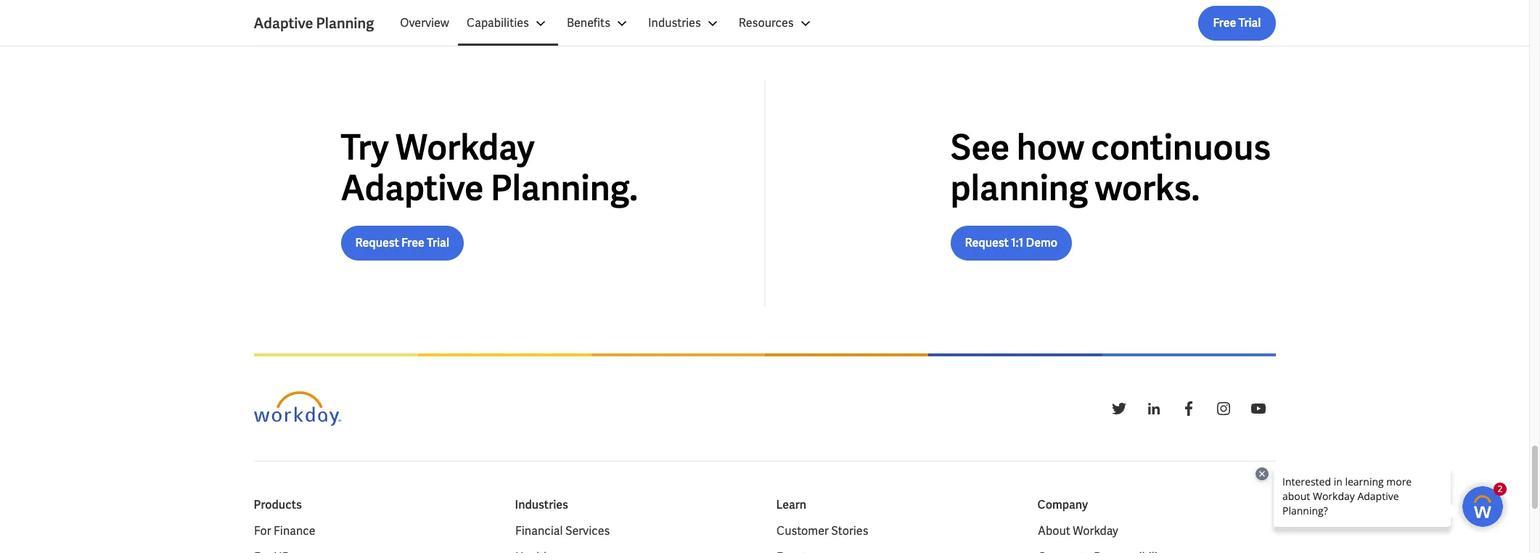Task type: locate. For each thing, give the bounding box(es) containing it.
go to the homepage image
[[254, 392, 341, 426]]

0 vertical spatial adaptive
[[254, 14, 313, 33]]

list
[[392, 6, 1276, 41]]

financial services list
[[515, 523, 753, 553]]

about
[[1038, 524, 1071, 539]]

0 vertical spatial free
[[1214, 15, 1237, 30]]

industries
[[648, 15, 701, 30], [515, 498, 569, 513]]

go to youtube image
[[1250, 400, 1267, 418]]

0 vertical spatial workday
[[396, 125, 535, 170]]

0 vertical spatial industries
[[648, 15, 701, 30]]

1 horizontal spatial industries
[[648, 15, 701, 30]]

2 request from the left
[[965, 235, 1009, 251]]

1 horizontal spatial workday
[[1073, 524, 1118, 539]]

overview
[[400, 15, 449, 30]]

workday for about
[[1073, 524, 1118, 539]]

workday for try
[[396, 125, 535, 170]]

adaptive planning link
[[254, 13, 392, 33]]

free trial link
[[1199, 6, 1276, 41]]

overview link
[[392, 6, 458, 41]]

for finance
[[254, 524, 315, 539]]

1 vertical spatial workday
[[1073, 524, 1118, 539]]

menu
[[392, 6, 823, 41]]

workday inside 'about workday' link
[[1073, 524, 1118, 539]]

1 vertical spatial free
[[401, 235, 425, 251]]

how
[[1017, 125, 1085, 170]]

about workday link
[[1038, 523, 1118, 540]]

0 horizontal spatial trial
[[427, 235, 449, 251]]

request
[[355, 235, 399, 251], [965, 235, 1009, 251]]

demo
[[1026, 235, 1058, 251]]

see
[[951, 125, 1010, 170]]

1 list item from the left
[[254, 549, 492, 553]]

free trial
[[1214, 15, 1262, 30]]

see how continuous planning works.
[[951, 125, 1272, 211]]

adaptive
[[254, 14, 313, 33], [341, 166, 484, 211]]

request 1:1 demo link
[[951, 226, 1073, 261]]

workday inside try workday adaptive planning.
[[396, 125, 535, 170]]

for finance link
[[254, 523, 315, 540]]

0 horizontal spatial request
[[355, 235, 399, 251]]

free
[[1214, 15, 1237, 30], [401, 235, 425, 251]]

list item
[[254, 549, 492, 553], [515, 549, 753, 553], [777, 549, 1015, 553], [1038, 549, 1276, 553]]

0 horizontal spatial workday
[[396, 125, 535, 170]]

4 list item from the left
[[1038, 549, 1276, 553]]

3 list item from the left
[[777, 549, 1015, 553]]

planning.
[[491, 166, 638, 211]]

about workday
[[1038, 524, 1118, 539]]

1 horizontal spatial adaptive
[[341, 166, 484, 211]]

customer stories
[[777, 524, 868, 539]]

0 vertical spatial trial
[[1239, 15, 1262, 30]]

trial
[[1239, 15, 1262, 30], [427, 235, 449, 251]]

products
[[254, 498, 302, 513]]

1 horizontal spatial request
[[965, 235, 1009, 251]]

workday
[[396, 125, 535, 170], [1073, 524, 1118, 539]]

adaptive left planning
[[254, 14, 313, 33]]

planning
[[316, 14, 374, 33]]

trial inside list
[[1239, 15, 1262, 30]]

request free trial link
[[341, 226, 464, 261]]

0 horizontal spatial free
[[401, 235, 425, 251]]

1 horizontal spatial trial
[[1239, 15, 1262, 30]]

for
[[254, 524, 271, 539]]

1 vertical spatial industries
[[515, 498, 569, 513]]

go to linkedin image
[[1145, 400, 1163, 418]]

customer stories list
[[777, 523, 1015, 553]]

resources
[[739, 15, 794, 30]]

1 vertical spatial adaptive
[[341, 166, 484, 211]]

adaptive up "request free trial"
[[341, 166, 484, 211]]

services
[[565, 524, 610, 539]]

list containing overview
[[392, 6, 1276, 41]]

list item for customer stories
[[777, 549, 1015, 553]]

benefits button
[[558, 6, 640, 41]]

try workday adaptive planning.
[[341, 125, 638, 211]]

2 list item from the left
[[515, 549, 753, 553]]

1 request from the left
[[355, 235, 399, 251]]

0 horizontal spatial industries
[[515, 498, 569, 513]]



Task type: vqa. For each thing, say whether or not it's contained in the screenshot.
"Professional & Business Services" to the top
no



Task type: describe. For each thing, give the bounding box(es) containing it.
1:1
[[1011, 235, 1024, 251]]

request 1:1 demo
[[965, 235, 1058, 251]]

benefits
[[567, 15, 611, 30]]

1 horizontal spatial free
[[1214, 15, 1237, 30]]

company
[[1038, 498, 1089, 513]]

financial services
[[515, 524, 610, 539]]

financial
[[515, 524, 563, 539]]

0 horizontal spatial adaptive
[[254, 14, 313, 33]]

industries inside dropdown button
[[648, 15, 701, 30]]

go to facebook image
[[1180, 400, 1198, 418]]

learn
[[777, 498, 807, 513]]

continuous
[[1092, 125, 1272, 170]]

adaptive planning
[[254, 14, 374, 33]]

go to instagram image
[[1215, 400, 1233, 418]]

planning
[[951, 166, 1089, 211]]

resources button
[[730, 6, 823, 41]]

capabilities button
[[458, 6, 558, 41]]

capabilities
[[467, 15, 529, 30]]

stories
[[831, 524, 868, 539]]

try
[[341, 125, 389, 170]]

financial services link
[[515, 523, 610, 540]]

customer stories link
[[777, 523, 868, 540]]

list item for for finance
[[254, 549, 492, 553]]

about workday list
[[1038, 523, 1276, 553]]

adaptive inside try workday adaptive planning.
[[341, 166, 484, 211]]

works.
[[1096, 166, 1200, 211]]

customer
[[777, 524, 829, 539]]

list item for financial services
[[515, 549, 753, 553]]

for finance list
[[254, 523, 492, 553]]

go to twitter image
[[1111, 400, 1128, 418]]

list item for about workday
[[1038, 549, 1276, 553]]

finance
[[273, 524, 315, 539]]

request for try workday adaptive planning.
[[355, 235, 399, 251]]

industries button
[[640, 6, 730, 41]]

menu containing overview
[[392, 6, 823, 41]]

request free trial
[[355, 235, 449, 251]]

1 vertical spatial trial
[[427, 235, 449, 251]]

request for see how continuous planning works.
[[965, 235, 1009, 251]]



